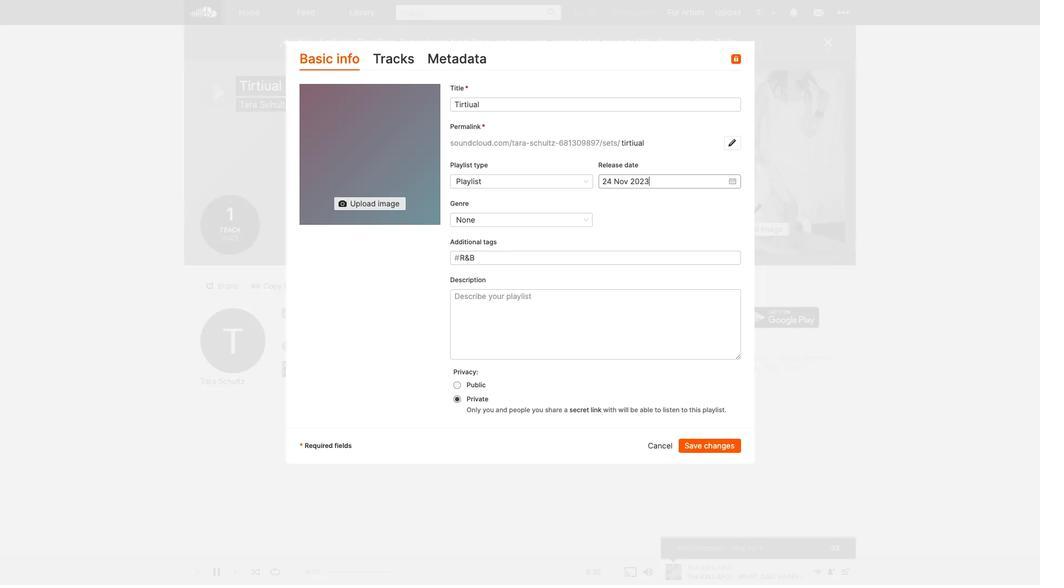 Task type: describe. For each thing, give the bounding box(es) containing it.
copy link button
[[247, 279, 306, 293]]

type
[[474, 161, 488, 169]]

to right able
[[655, 406, 661, 414]]

up
[[614, 37, 624, 47]]

0 vertical spatial upload
[[716, 8, 742, 17]]

now
[[299, 37, 316, 47]]

artist
[[707, 363, 724, 371]]

fields
[[334, 442, 352, 450]]

playlist for playlist type
[[450, 161, 472, 169]]

Description text field
[[450, 290, 741, 360]]

0 horizontal spatial tara
[[201, 377, 216, 386]]

available:
[[318, 37, 355, 47]]

1 horizontal spatial pro
[[645, 8, 657, 17]]

feed
[[297, 8, 315, 17]]

metadata link
[[428, 49, 487, 71]]

1 vertical spatial tara schultz link
[[201, 377, 245, 387]]

the kid laroi - what just happened element
[[282, 361, 298, 377]]

copy link
[[264, 281, 299, 290]]

2 you from the left
[[532, 406, 544, 414]]

1 horizontal spatial upload image button
[[718, 222, 790, 236]]

be
[[631, 406, 638, 414]]

playlist.
[[703, 406, 727, 414]]

*
[[300, 442, 303, 450]]

none button
[[450, 213, 593, 227]]

delete playlist button
[[427, 279, 501, 293]]

a
[[564, 406, 568, 414]]

tirtiual tara schultz
[[240, 78, 290, 110]]

0 horizontal spatial image
[[378, 199, 400, 208]]

first
[[358, 37, 375, 47]]

blog link
[[765, 363, 779, 371]]

date
[[625, 161, 639, 169]]

tags
[[483, 238, 497, 246]]

copy
[[264, 281, 282, 290]]

library link
[[335, 0, 391, 25]]

to left this
[[682, 406, 688, 414]]

secret link link
[[570, 406, 602, 414]]

tracks link
[[373, 49, 415, 71]]

0 vertical spatial upload image button
[[334, 197, 406, 211]]

playlist type
[[450, 161, 488, 169]]

heard
[[578, 37, 600, 47]]

additional tags
[[450, 238, 497, 246]]

tirtiual element for the rightmost upload image button
[[661, 70, 846, 255]]

share button
[[201, 279, 245, 293]]

link
[[285, 281, 299, 290]]

soundcloud.com/tara-
[[450, 138, 530, 147]]

cancel
[[648, 441, 673, 451]]

for artists
[[668, 8, 705, 17]]

0 vertical spatial tara schultz's avatar element
[[753, 5, 767, 20]]

Permalink text field
[[620, 136, 725, 150]]

cancel button
[[643, 439, 679, 453]]

share
[[545, 406, 563, 414]]

feed link
[[278, 0, 335, 25]]

genre
[[450, 199, 469, 208]]

schultz inside tirtiual tara schultz
[[260, 99, 290, 110]]

2:42
[[222, 234, 239, 243]]

the kid laroi - what just happened
[[381, 364, 528, 374]]

cookie for manager
[[780, 354, 802, 362]]

100+
[[636, 37, 656, 47]]

none
[[456, 215, 475, 224]]

charts link
[[786, 363, 807, 371]]

happened
[[487, 364, 528, 374]]

legal
[[678, 354, 695, 362]]

the
[[381, 364, 395, 374]]

and
[[496, 406, 508, 414]]

tirtiual
[[240, 78, 282, 94]]

release
[[599, 161, 623, 169]]

blog
[[765, 363, 779, 371]]

policy
[[755, 354, 773, 362]]

go+
[[587, 8, 602, 17]]

try for try next pro
[[613, 8, 624, 17]]

try go+ link
[[567, 0, 607, 24]]

info
[[337, 51, 360, 67]]

start today link
[[695, 37, 740, 47]]

manager
[[804, 354, 831, 362]]

link
[[591, 406, 602, 414]]

Additional tags text field
[[479, 253, 516, 263]]

save changes button
[[679, 439, 741, 453]]

1 you from the left
[[483, 406, 494, 414]]

Release date text field
[[599, 174, 741, 189]]

tara inside tirtiual tara schultz
[[240, 99, 258, 110]]

upload for the top upload image button
[[350, 199, 376, 208]]

next inside try next pro link
[[626, 8, 643, 17]]

able
[[640, 406, 653, 414]]

only
[[467, 406, 481, 414]]

additional
[[450, 238, 482, 246]]

public
[[467, 381, 486, 389]]

try for try go+
[[573, 8, 584, 17]]

to up metadata
[[441, 37, 449, 47]]

tara schultz
[[201, 377, 245, 386]]

artist resources link
[[707, 363, 758, 371]]

soundcloud.com/tara-schultz-681309897/sets/
[[450, 138, 620, 147]]

1 vertical spatial pro
[[471, 37, 484, 47]]

cookie policy link
[[731, 354, 773, 362]]

playlist
[[469, 281, 494, 290]]

1 vertical spatial image
[[761, 224, 783, 234]]

next
[[531, 37, 548, 47]]



Task type: vqa. For each thing, say whether or not it's contained in the screenshot.
'up' to the bottom
no



Task type: locate. For each thing, give the bounding box(es) containing it.
changes
[[704, 441, 735, 451]]

Search search field
[[396, 5, 562, 20]]

playlist inside popup button
[[456, 177, 482, 186]]

1 vertical spatial upload
[[350, 199, 376, 208]]

with
[[604, 406, 617, 414]]

None search field
[[391, 0, 567, 24]]

playlist for playlist
[[456, 177, 482, 186]]

0 horizontal spatial upload image button
[[334, 197, 406, 211]]

playlist
[[450, 161, 472, 169], [456, 177, 482, 186]]

what
[[441, 364, 464, 374]]

try
[[573, 8, 584, 17], [613, 8, 624, 17]]

1 vertical spatial upload image button
[[718, 222, 790, 236]]

0 horizontal spatial pro
[[471, 37, 484, 47]]

basic info link
[[300, 49, 360, 71]]

this
[[690, 406, 701, 414]]

-
[[436, 364, 439, 374]]

charts
[[786, 363, 807, 371]]

0 vertical spatial pro
[[645, 8, 657, 17]]

2 try from the left
[[613, 8, 624, 17]]

privacy
[[701, 354, 724, 362]]

schultz-
[[530, 138, 559, 147]]

upload
[[550, 37, 576, 47]]

permalink
[[450, 123, 481, 131]]

1 horizontal spatial image
[[761, 224, 783, 234]]

1 vertical spatial next
[[451, 37, 469, 47]]

1 track 2:42
[[220, 204, 241, 243]]

cookie up resources
[[731, 354, 753, 362]]

resources
[[725, 363, 758, 371]]

next up metadata
[[451, 37, 469, 47]]

cookie manager link
[[780, 354, 831, 362]]

0 horizontal spatial tirtiual element
[[300, 84, 441, 225]]

for
[[668, 8, 680, 17]]

mobile
[[690, 285, 714, 294]]

release date
[[599, 161, 639, 169]]

you left and
[[483, 406, 494, 414]]

0 horizontal spatial cookie
[[731, 354, 753, 362]]

1 horizontal spatial cookie
[[780, 354, 802, 362]]

track
[[220, 226, 241, 234]]

just
[[466, 364, 485, 374]]

0 vertical spatial tara schultz link
[[240, 99, 290, 110]]

1 horizontal spatial try
[[613, 8, 624, 17]]

1 vertical spatial upload image
[[734, 224, 783, 234]]

go mobile
[[678, 285, 714, 294]]

r&b
[[460, 253, 475, 263]]

will
[[619, 406, 629, 414]]

upload
[[716, 8, 742, 17], [350, 199, 376, 208], [734, 224, 759, 234]]

0 vertical spatial upload image
[[350, 199, 400, 208]]

try next pro
[[613, 8, 657, 17]]

1 vertical spatial tara
[[201, 377, 216, 386]]

cookie inside the cookie manager artist resources
[[780, 354, 802, 362]]

0 vertical spatial tara
[[240, 99, 258, 110]]

delete playlist
[[444, 281, 494, 290]]

private
[[467, 395, 489, 403]]

cookie for policy
[[731, 354, 753, 362]]

tara schultz's avatar element
[[753, 5, 767, 20], [201, 308, 266, 374]]

1 horizontal spatial tara schultz's avatar element
[[753, 5, 767, 20]]

try go+
[[573, 8, 602, 17]]

0 vertical spatial schultz
[[260, 99, 290, 110]]

tirtiual element
[[661, 70, 846, 255], [300, 84, 441, 225]]

go
[[678, 285, 688, 294]]

to right up
[[626, 37, 634, 47]]

delete
[[444, 281, 467, 290]]

2 cookie from the left
[[780, 354, 802, 362]]

1 horizontal spatial tara
[[240, 99, 258, 110]]

tara schultz link
[[240, 99, 290, 110], [201, 377, 245, 387]]

home link
[[222, 0, 278, 25]]

cookie manager artist resources
[[707, 354, 831, 371]]

save changes
[[685, 441, 735, 451]]

to
[[441, 37, 449, 47], [487, 37, 494, 47], [626, 37, 634, 47], [655, 406, 661, 414], [682, 406, 688, 414]]

try next pro link
[[607, 0, 663, 24]]

0 horizontal spatial upload image
[[350, 199, 400, 208]]

0 horizontal spatial try
[[573, 8, 584, 17]]

1 horizontal spatial upload image
[[734, 224, 783, 234]]

next
[[626, 8, 643, 17], [451, 37, 469, 47]]

2 vertical spatial upload
[[734, 224, 759, 234]]

upload image
[[350, 199, 400, 208], [734, 224, 783, 234]]

tracks
[[373, 51, 415, 67]]

fans.
[[377, 37, 398, 47]]

tara
[[240, 99, 258, 110], [201, 377, 216, 386]]

upload image button
[[334, 197, 406, 211], [718, 222, 790, 236]]

subscribe
[[400, 37, 439, 47]]

cookie up charts link
[[780, 354, 802, 362]]

cookie
[[731, 354, 753, 362], [780, 354, 802, 362]]

0 horizontal spatial next
[[451, 37, 469, 47]]

1 vertical spatial schultz
[[218, 377, 245, 386]]

legal link
[[678, 354, 695, 362]]

save
[[685, 441, 702, 451]]

your
[[512, 37, 529, 47]]

the kid laroi - what just happened link
[[381, 364, 528, 374]]

you
[[483, 406, 494, 414], [532, 406, 544, 414]]

metadata
[[428, 51, 487, 67]]

playlist button
[[450, 174, 593, 189]]

* required fields
[[300, 442, 352, 450]]

tara schultz's avatar element up the tara schultz
[[201, 308, 266, 374]]

basic
[[300, 51, 333, 67]]

try right go+
[[613, 8, 624, 17]]

1 vertical spatial playlist
[[456, 177, 482, 186]]

0 horizontal spatial schultz
[[218, 377, 245, 386]]

description
[[450, 276, 486, 284]]

listeners.
[[658, 37, 693, 47]]

tara schultz's avatar element right upload link
[[753, 5, 767, 20]]

private only you and people you share a secret link with will be able to listen to this playlist.
[[467, 395, 727, 414]]

tirtiual element for the top upload image button
[[300, 84, 441, 225]]

title
[[450, 84, 464, 92]]

upload for the rightmost upload image button
[[734, 224, 759, 234]]

library
[[350, 8, 375, 17]]

playlist down playlist type
[[456, 177, 482, 186]]

1 vertical spatial tara schultz's avatar element
[[201, 308, 266, 374]]

home
[[239, 8, 260, 17]]

0 vertical spatial playlist
[[450, 161, 472, 169]]

0 vertical spatial image
[[378, 199, 400, 208]]

0 vertical spatial next
[[626, 8, 643, 17]]

1 horizontal spatial tirtiual element
[[661, 70, 846, 255]]

1 try from the left
[[573, 8, 584, 17]]

pro left get
[[471, 37, 484, 47]]

people
[[509, 406, 530, 414]]

try left go+
[[573, 8, 584, 17]]

pro
[[645, 8, 657, 17], [471, 37, 484, 47]]

1 horizontal spatial next
[[626, 8, 643, 17]]

1 horizontal spatial you
[[532, 406, 544, 414]]

to left get
[[487, 37, 494, 47]]

listen
[[663, 406, 680, 414]]

1 cookie from the left
[[731, 354, 753, 362]]

0 horizontal spatial you
[[483, 406, 494, 414]]

artists
[[682, 8, 705, 17]]

next up 100+
[[626, 8, 643, 17]]

Title text field
[[450, 98, 741, 112]]

today
[[716, 37, 740, 47]]

0 horizontal spatial tara schultz's avatar element
[[201, 308, 266, 374]]

1 horizontal spatial schultz
[[260, 99, 290, 110]]

you left share
[[532, 406, 544, 414]]

681309897/sets/
[[559, 138, 620, 147]]

privacy link
[[701, 354, 724, 362]]

pro left for
[[645, 8, 657, 17]]

required
[[305, 442, 333, 450]]

playlist left type on the left of the page
[[450, 161, 472, 169]]



